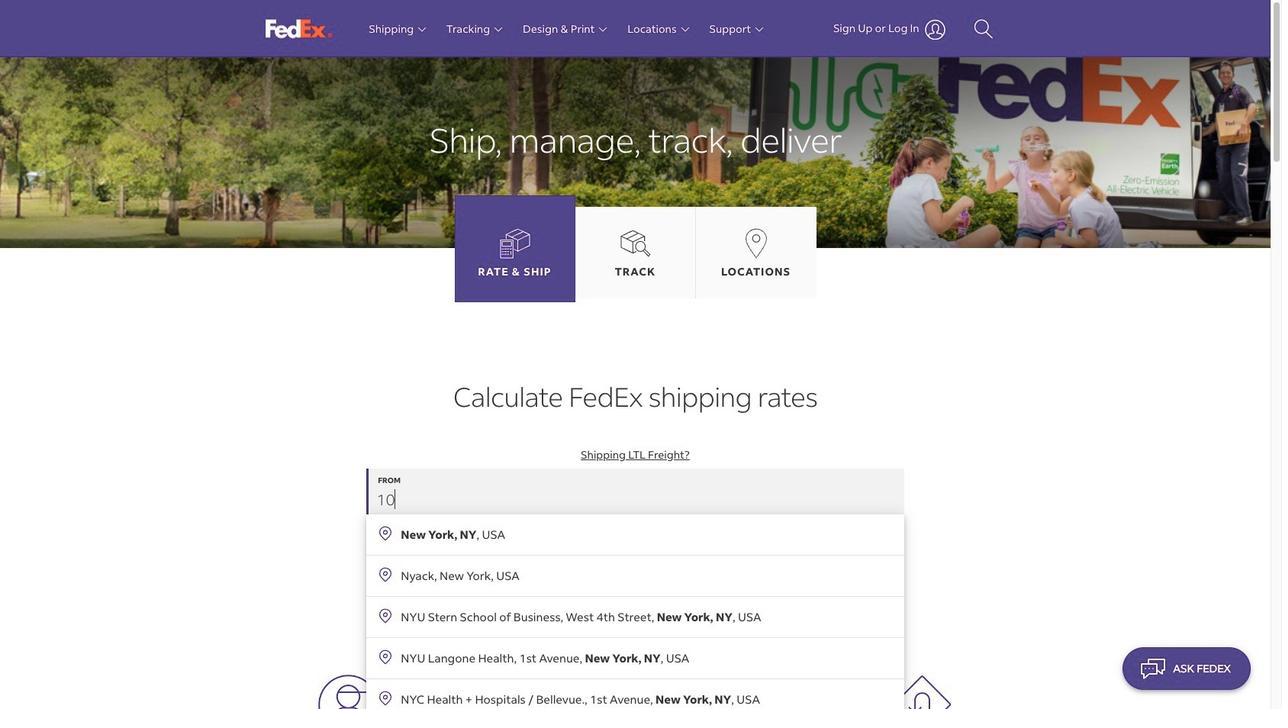 Task type: locate. For each thing, give the bounding box(es) containing it.
option
[[367, 515, 904, 555], [367, 555, 904, 596], [367, 596, 904, 638], [367, 638, 904, 679], [367, 679, 904, 709]]

tab list
[[455, 195, 816, 302]]

tab
[[455, 195, 575, 302], [575, 207, 696, 298], [696, 207, 816, 298]]

list box
[[367, 515, 904, 709]]



Task type: describe. For each thing, give the bounding box(es) containing it.
get rate and shipping details tab
[[478, 264, 552, 279]]

From address, type in the full address your mailing from. Then use the drop down that appears to select the best address match, below. If you cannot use drop down.  Call 1 800 4 6 3 3 3 3 9. text field
[[367, 469, 904, 515]]

5 option from the top
[[367, 679, 904, 709]]

2 option from the top
[[367, 555, 904, 596]]

sign up or log in image
[[925, 19, 946, 40]]

fedex logo image
[[265, 19, 332, 38]]

To address, type in the full address your mailing from. Then use the drop down that appears to select the best address match, below. If you cannot use drop down.  Call 1 800 4 6 3 3 3 3 9. text field
[[367, 530, 904, 576]]

get tracking information tab
[[615, 264, 656, 279]]

search image
[[974, 18, 993, 41]]

1 option from the top
[[367, 515, 904, 555]]

3 option from the top
[[367, 596, 904, 638]]

4 option from the top
[[367, 638, 904, 679]]

get location information tab
[[721, 264, 791, 279]]



Task type: vqa. For each thing, say whether or not it's contained in the screenshot.
2nd OPTION from the top
yes



